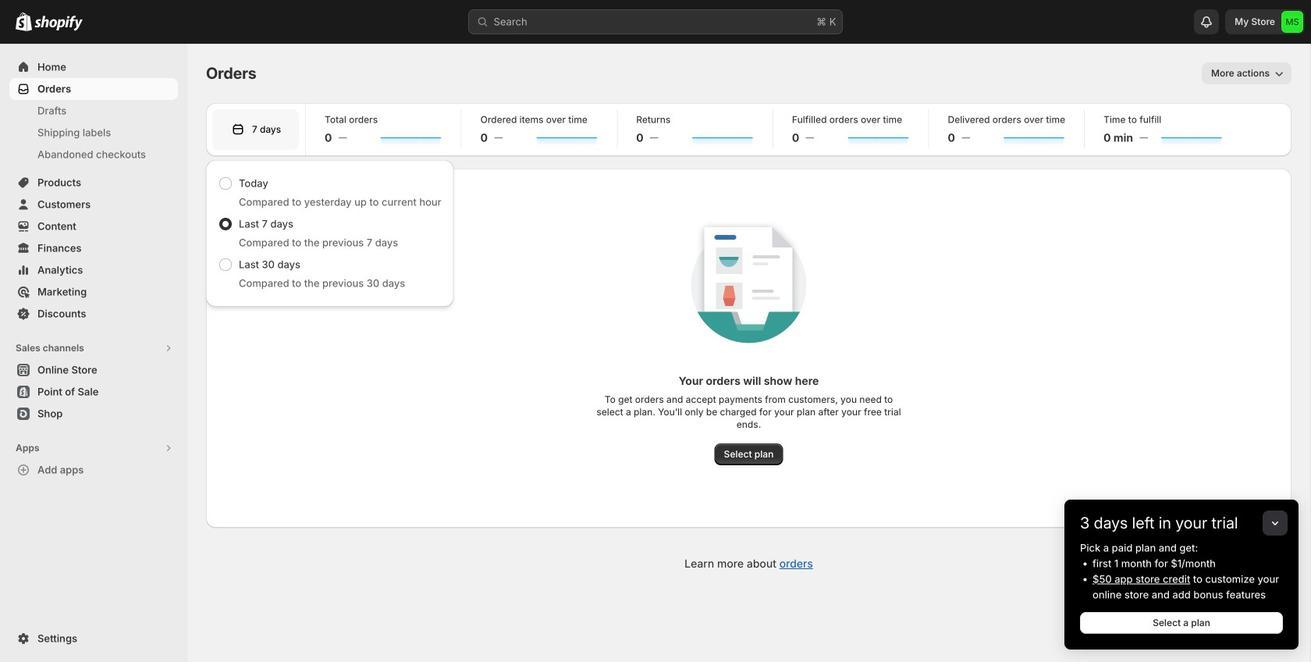 Task type: describe. For each thing, give the bounding box(es) containing it.
my store image
[[1282, 11, 1304, 33]]



Task type: locate. For each thing, give the bounding box(es) containing it.
shopify image
[[16, 12, 32, 31]]

shopify image
[[34, 15, 83, 31]]



Task type: vqa. For each thing, say whether or not it's contained in the screenshot.
0.00 text box
no



